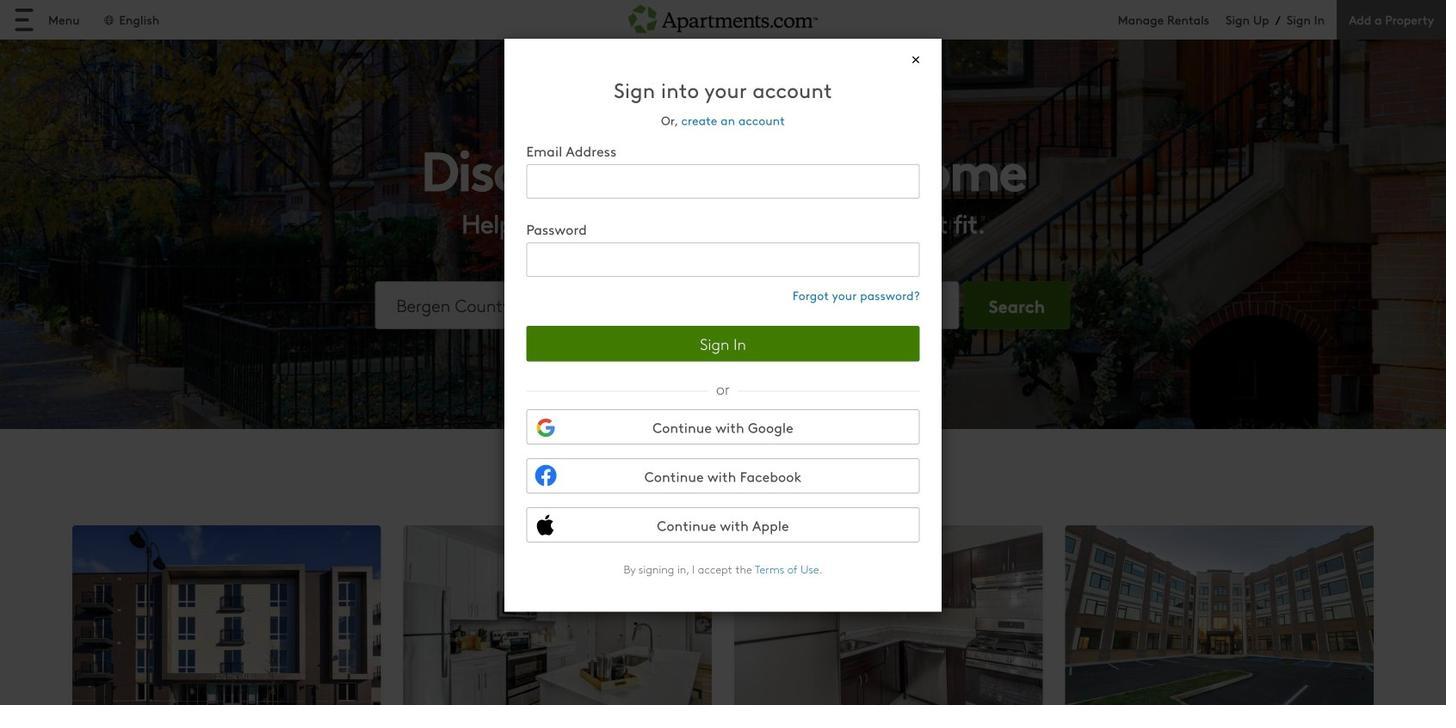 Task type: vqa. For each thing, say whether or not it's contained in the screenshot.
Results
no



Task type: describe. For each thing, give the bounding box(es) containing it.
close image
[[909, 53, 923, 67]]

apartments.com logo image
[[628, 0, 818, 33]]



